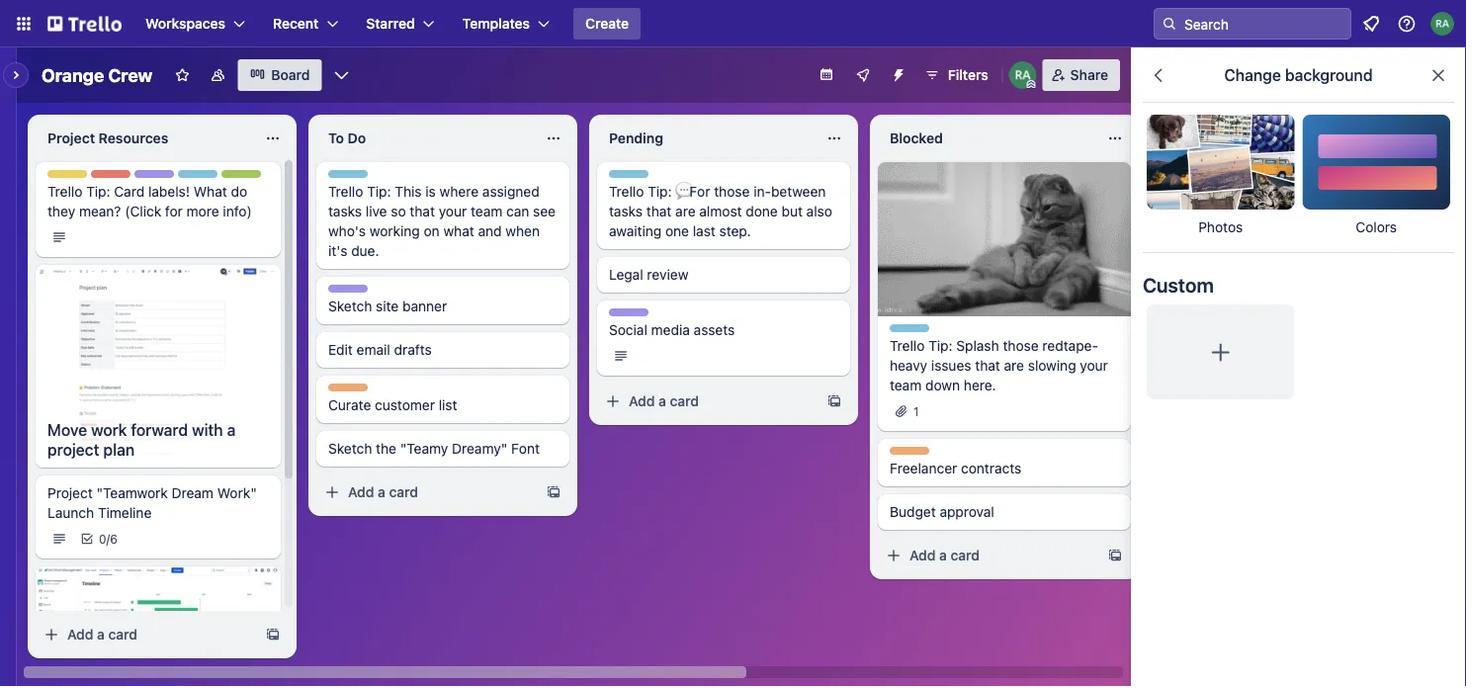 Task type: vqa. For each thing, say whether or not it's contained in the screenshot.
Notification
no



Task type: describe. For each thing, give the bounding box(es) containing it.
with
[[192, 421, 223, 440]]

tip: for this
[[367, 183, 391, 200]]

back to home image
[[47, 8, 122, 40]]

(click
[[125, 203, 161, 220]]

search image
[[1162, 16, 1178, 32]]

change background
[[1225, 66, 1373, 85]]

mean?
[[79, 203, 121, 220]]

where
[[440, 183, 479, 200]]

orange crew
[[42, 64, 153, 86]]

a inside move work forward with a project plan
[[227, 421, 236, 440]]

also
[[807, 203, 833, 220]]

tip: for splash
[[929, 338, 953, 354]]

what
[[443, 223, 474, 239]]

add a card button for project resources
[[36, 619, 257, 651]]

working
[[370, 223, 420, 239]]

0 / 6
[[99, 532, 118, 546]]

blocked
[[890, 130, 943, 146]]

a for trello tip: this is where assigned tasks live so that your team can see who's working on what and when it's due.
[[378, 484, 386, 500]]

media
[[651, 322, 690, 338]]

halp
[[221, 171, 248, 185]]

live
[[366, 203, 387, 220]]

a for trello tip: card labels! what do they mean? (click for more info)
[[97, 626, 105, 643]]

awaiting
[[609, 223, 662, 239]]

team for social
[[652, 310, 683, 323]]

timeline
[[98, 505, 152, 521]]

sketch the "teamy dreamy" font link
[[328, 439, 558, 459]]

legal review
[[609, 266, 689, 283]]

budget approval
[[890, 504, 995, 520]]

edit email drafts link
[[328, 340, 558, 360]]

what
[[194, 183, 227, 200]]

💬for
[[676, 183, 710, 200]]

0 vertical spatial color: purple, title: "design team" element
[[134, 170, 208, 185]]

board
[[271, 67, 310, 83]]

create from template… image for blocked
[[1107, 548, 1123, 564]]

social media assets link
[[609, 320, 839, 340]]

create from template… image for pending
[[827, 394, 842, 409]]

done
[[746, 203, 778, 220]]

edit email drafts
[[328, 342, 432, 358]]

add a card for pending
[[629, 393, 699, 409]]

that inside trello tip trello tip: this is where assigned tasks live so that your team can see who's working on what and when it's due.
[[410, 203, 435, 220]]

board link
[[238, 59, 322, 91]]

color: sky, title: "trello tip" element for trello tip: 💬for those in-between tasks that are almost done but also awaiting one last step.
[[609, 170, 662, 185]]

tip for 💬for
[[644, 171, 662, 185]]

add a card button for to do
[[316, 477, 538, 508]]

card
[[114, 183, 145, 200]]

add a card for to do
[[348, 484, 418, 500]]

team for assigned
[[471, 203, 503, 220]]

trello tip trello tip: 💬for those in-between tasks that are almost done but also awaiting one last step.
[[609, 171, 833, 239]]

assigned
[[482, 183, 540, 200]]

recent
[[273, 15, 319, 32]]

trello tip: this is where assigned tasks live so that your team can see who's working on what and when it's due. link
[[328, 182, 558, 261]]

approval
[[940, 504, 995, 520]]

that for tasks
[[647, 203, 672, 220]]

project
[[47, 440, 99, 459]]

almost
[[699, 203, 742, 220]]

to do
[[328, 130, 366, 146]]

project for project resources
[[47, 130, 95, 146]]

budget
[[890, 504, 936, 520]]

workspaces button
[[133, 8, 257, 40]]

list
[[439, 397, 457, 413]]

change
[[1225, 66, 1281, 85]]

add a card for project resources
[[67, 626, 138, 643]]

freelancer
[[890, 460, 957, 477]]

add a card button for blocked
[[878, 540, 1100, 572]]

work
[[91, 421, 127, 440]]

color: sky, title: "trello tip" element up more
[[178, 170, 231, 185]]

dream
[[172, 485, 214, 501]]

colors
[[1356, 219, 1397, 235]]

starred button
[[354, 8, 447, 40]]

color: red, title: "priority" element
[[91, 170, 133, 185]]

orange
[[42, 64, 104, 86]]

0
[[99, 532, 106, 546]]

share button
[[1043, 59, 1120, 91]]

priority
[[91, 171, 133, 185]]

tasks for live
[[328, 203, 362, 220]]

color: lime, title: "halp" element
[[221, 170, 261, 185]]

see
[[533, 203, 556, 220]]

trello tip halp
[[178, 171, 248, 185]]

launch
[[47, 505, 94, 521]]

project "teamwork dream work" launch timeline link
[[47, 484, 269, 523]]

0 notifications image
[[1360, 12, 1383, 36]]

project resources
[[47, 130, 168, 146]]

color: purple, title: "design team" element for social media assets
[[609, 309, 683, 323]]

site
[[376, 298, 399, 314]]

trello tip trello tip: splash those redtape- heavy issues that are slowing your team down here.
[[890, 325, 1108, 394]]

tip: for 💬for
[[648, 183, 672, 200]]

color: sky, title: "trello tip" element for trello tip: this is where assigned tasks live so that your team can see who's working on what and when it's due.
[[328, 170, 381, 185]]

priority design team
[[91, 171, 208, 185]]

social
[[609, 322, 648, 338]]

team for heavy
[[890, 377, 922, 394]]

a for trello tip: 💬for those in-between tasks that are almost done but also awaiting one last step.
[[659, 393, 666, 409]]

labels!
[[148, 183, 190, 200]]

tip for this
[[363, 171, 381, 185]]

share
[[1071, 67, 1108, 83]]

this member is an admin of this board. image
[[1027, 80, 1036, 89]]

last
[[693, 223, 716, 239]]

workspace visible image
[[210, 67, 226, 83]]

design for sketch
[[328, 286, 368, 300]]

1
[[914, 404, 919, 418]]

card for to do
[[389, 484, 418, 500]]

create from template… image for trello tip: this is where assigned tasks live so that your team can see who's working on what and when it's due.
[[546, 485, 562, 500]]

0 vertical spatial ruby anderson (rubyanderson7) image
[[1431, 12, 1455, 36]]

those for slowing
[[1003, 338, 1039, 354]]

starred
[[366, 15, 415, 32]]

Board name text field
[[32, 59, 162, 91]]

work"
[[217, 485, 257, 501]]

down
[[926, 377, 960, 394]]

budget approval link
[[890, 502, 1119, 522]]



Task type: locate. For each thing, give the bounding box(es) containing it.
design team social media assets
[[609, 310, 735, 338]]

0 horizontal spatial ruby anderson (rubyanderson7) image
[[1009, 61, 1037, 89]]

1 horizontal spatial create from template… image
[[546, 485, 562, 500]]

1 vertical spatial those
[[1003, 338, 1039, 354]]

contracts
[[961, 460, 1022, 477]]

tip: inside trello tip trello tip: 💬for those in-between tasks that are almost done but also awaiting one last step.
[[648, 183, 672, 200]]

1 horizontal spatial those
[[1003, 338, 1039, 354]]

0 horizontal spatial team
[[471, 203, 503, 220]]

trello tip: 💬for those in-between tasks that are almost done but also awaiting one last step. link
[[609, 182, 839, 241]]

2 horizontal spatial team
[[652, 310, 683, 323]]

so
[[391, 203, 406, 220]]

pending
[[609, 130, 663, 146]]

team for sketch
[[371, 286, 402, 300]]

it's
[[328, 243, 348, 259]]

add for to do
[[348, 484, 374, 500]]

curate customer list
[[328, 397, 457, 413]]

star or unstar board image
[[174, 67, 190, 83]]

move work forward with a project plan
[[47, 421, 236, 459]]

sketch left the
[[328, 441, 372, 457]]

1 horizontal spatial design
[[328, 286, 368, 300]]

issues
[[931, 357, 972, 374]]

tasks inside trello tip trello tip: 💬for those in-between tasks that are almost done but also awaiting one last step.
[[609, 203, 643, 220]]

color: sky, title: "trello tip" element up heavy
[[890, 324, 943, 339]]

that up here. on the right bottom
[[975, 357, 1000, 374]]

those up slowing on the bottom right
[[1003, 338, 1039, 354]]

are inside trello tip trello tip: 💬for those in-between tasks that are almost done but also awaiting one last step.
[[676, 203, 696, 220]]

team inside design team social media assets
[[652, 310, 683, 323]]

1 vertical spatial color: orange, title: "one more step" element
[[890, 447, 929, 455]]

workspaces
[[145, 15, 225, 32]]

power ups image
[[855, 67, 871, 83]]

tip: up issues
[[929, 338, 953, 354]]

a down budget approval
[[939, 547, 947, 564]]

0 vertical spatial sketch
[[328, 298, 372, 314]]

curate customer list link
[[328, 396, 558, 415]]

project inside 'project "teamwork dream work" launch timeline'
[[47, 485, 93, 501]]

move work forward with a project plan link
[[36, 412, 281, 468]]

1 horizontal spatial your
[[1080, 357, 1108, 374]]

are left slowing on the bottom right
[[1004, 357, 1024, 374]]

0 vertical spatial create from template… image
[[546, 485, 562, 500]]

design for social
[[609, 310, 649, 323]]

this
[[395, 183, 422, 200]]

1 horizontal spatial create from template… image
[[1107, 548, 1123, 564]]

1 horizontal spatial color: orange, title: "one more step" element
[[890, 447, 929, 455]]

add a card button for pending
[[597, 386, 819, 417]]

those inside trello tip trello tip: splash those redtape- heavy issues that are slowing your team down here.
[[1003, 338, 1039, 354]]

your inside trello tip trello tip: this is where assigned tasks live so that your team can see who's working on what and when it's due.
[[439, 203, 467, 220]]

0 horizontal spatial color: purple, title: "design team" element
[[134, 170, 208, 185]]

To Do text field
[[316, 123, 534, 154]]

team inside trello tip trello tip: splash those redtape- heavy issues that are slowing your team down here.
[[890, 377, 922, 394]]

legal review link
[[609, 265, 839, 285]]

add a card down the
[[348, 484, 418, 500]]

customize views image
[[332, 65, 352, 85]]

ruby anderson (rubyanderson7) image right open information menu icon
[[1431, 12, 1455, 36]]

6
[[110, 532, 118, 546]]

freelancer contracts
[[890, 460, 1022, 477]]

1 horizontal spatial color: purple, title: "design team" element
[[328, 285, 402, 300]]

0 vertical spatial create from template… image
[[827, 394, 842, 409]]

font
[[511, 441, 540, 457]]

background
[[1285, 66, 1373, 85]]

project up color: yellow, title: "copy request" 'element'
[[47, 130, 95, 146]]

email
[[357, 342, 390, 358]]

customer
[[375, 397, 435, 413]]

0 horizontal spatial those
[[714, 183, 750, 200]]

0 horizontal spatial tasks
[[328, 203, 362, 220]]

add a card down media
[[629, 393, 699, 409]]

do
[[348, 130, 366, 146]]

tasks for that
[[609, 203, 643, 220]]

that for issues
[[975, 357, 1000, 374]]

trello tip trello tip: this is where assigned tasks live so that your team can see who's working on what and when it's due.
[[328, 171, 556, 259]]

team up more
[[177, 171, 208, 185]]

0 horizontal spatial your
[[439, 203, 467, 220]]

2 project from the top
[[47, 485, 93, 501]]

1 horizontal spatial team
[[890, 377, 922, 394]]

card for pending
[[670, 393, 699, 409]]

move
[[47, 421, 87, 440]]

1 vertical spatial team
[[371, 286, 402, 300]]

drafts
[[394, 342, 432, 358]]

a
[[659, 393, 666, 409], [227, 421, 236, 440], [378, 484, 386, 500], [939, 547, 947, 564], [97, 626, 105, 643]]

when
[[506, 223, 540, 239]]

who's
[[328, 223, 366, 239]]

color: orange, title: "one more step" element up freelancer
[[890, 447, 929, 455]]

tip: inside trello tip trello tip: this is where assigned tasks live so that your team can see who's working on what and when it's due.
[[367, 183, 391, 200]]

card for project resources
[[108, 626, 138, 643]]

card down media
[[670, 393, 699, 409]]

that inside trello tip trello tip: 💬for those in-between tasks that are almost done but also awaiting one last step.
[[647, 203, 672, 220]]

Project Resources text field
[[36, 123, 253, 154]]

1 vertical spatial your
[[1080, 357, 1108, 374]]

trello inside 'trello tip: card labels! what do they mean? (click for more info)'
[[47, 183, 82, 200]]

tasks up the awaiting on the top left
[[609, 203, 643, 220]]

card down the
[[389, 484, 418, 500]]

project up launch
[[47, 485, 93, 501]]

are for slowing
[[1004, 357, 1024, 374]]

automation image
[[883, 59, 910, 87]]

those
[[714, 183, 750, 200], [1003, 338, 1039, 354]]

your up the what
[[439, 203, 467, 220]]

1 vertical spatial create from template… image
[[1107, 548, 1123, 564]]

do
[[231, 183, 247, 200]]

they
[[47, 203, 75, 220]]

create button
[[574, 8, 641, 40]]

1 vertical spatial are
[[1004, 357, 1024, 374]]

for
[[165, 203, 183, 220]]

more
[[187, 203, 219, 220]]

tip: up mean?
[[86, 183, 110, 200]]

0 vertical spatial design
[[134, 171, 174, 185]]

filters
[[948, 67, 989, 83]]

calendar power-up image
[[819, 66, 834, 82]]

team up and
[[471, 203, 503, 220]]

color: sky, title: "trello tip" element down do
[[328, 170, 381, 185]]

assets
[[694, 322, 735, 338]]

curate
[[328, 397, 371, 413]]

heavy
[[890, 357, 928, 374]]

color: orange, title: "one more step" element
[[328, 384, 368, 392], [890, 447, 929, 455]]

color: purple, title: "design team" element down legal review
[[609, 309, 683, 323]]

0 vertical spatial team
[[471, 203, 503, 220]]

add a card for blocked
[[910, 547, 980, 564]]

splash
[[956, 338, 999, 354]]

0 vertical spatial those
[[714, 183, 750, 200]]

color: sky, title: "trello tip" element
[[178, 170, 231, 185], [328, 170, 381, 185], [609, 170, 662, 185], [890, 324, 943, 339]]

1 vertical spatial sketch
[[328, 441, 372, 457]]

0 horizontal spatial that
[[410, 203, 435, 220]]

team inside trello tip trello tip: this is where assigned tasks live so that your team can see who's working on what and when it's due.
[[471, 203, 503, 220]]

1 horizontal spatial ruby anderson (rubyanderson7) image
[[1431, 12, 1455, 36]]

Blocked text field
[[878, 123, 1096, 154]]

1 horizontal spatial that
[[647, 203, 672, 220]]

add
[[629, 393, 655, 409], [348, 484, 374, 500], [910, 547, 936, 564], [67, 626, 93, 643]]

legal
[[609, 266, 643, 283]]

create from template… image for trello tip: card labels! what do they mean? (click for more info)
[[265, 627, 281, 643]]

2 sketch from the top
[[328, 441, 372, 457]]

recent button
[[261, 8, 350, 40]]

project inside text box
[[47, 130, 95, 146]]

resources
[[99, 130, 168, 146]]

0 horizontal spatial create from template… image
[[265, 627, 281, 643]]

0 vertical spatial your
[[439, 203, 467, 220]]

primary element
[[0, 0, 1466, 47]]

a down 0
[[97, 626, 105, 643]]

tip: up live
[[367, 183, 391, 200]]

your inside trello tip trello tip: splash those redtape- heavy issues that are slowing your team down here.
[[1080, 357, 1108, 374]]

a right with
[[227, 421, 236, 440]]

1 vertical spatial team
[[890, 377, 922, 394]]

those up almost
[[714, 183, 750, 200]]

color: sky, title: "trello tip" element down pending
[[609, 170, 662, 185]]

tip: left the 💬for
[[648, 183, 672, 200]]

add a card down 0
[[67, 626, 138, 643]]

sketch left site
[[328, 298, 372, 314]]

add for pending
[[629, 393, 655, 409]]

is
[[426, 183, 436, 200]]

card down '6'
[[108, 626, 138, 643]]

freelancer contracts link
[[890, 459, 1119, 479]]

color: yellow, title: "copy request" element
[[47, 170, 87, 178]]

0 vertical spatial team
[[177, 171, 208, 185]]

on
[[424, 223, 440, 239]]

tip inside trello tip trello tip: this is where assigned tasks live so that your team can see who's working on what and when it's due.
[[363, 171, 381, 185]]

1 vertical spatial design
[[328, 286, 368, 300]]

color: orange, title: "one more step" element up curate
[[328, 384, 368, 392]]

due.
[[351, 243, 379, 259]]

card for blocked
[[951, 547, 980, 564]]

2 vertical spatial design
[[609, 310, 649, 323]]

0 vertical spatial are
[[676, 203, 696, 220]]

your down redtape-
[[1080, 357, 1108, 374]]

tip: inside trello tip trello tip: splash those redtape- heavy issues that are slowing your team down here.
[[929, 338, 953, 354]]

1 tasks from the left
[[328, 203, 362, 220]]

that
[[410, 203, 435, 220], [647, 203, 672, 220], [975, 357, 1000, 374]]

trello tip: splash those redtape- heavy issues that are slowing your team down here. link
[[890, 336, 1119, 395]]

those inside trello tip trello tip: 💬for those in-between tasks that are almost done but also awaiting one last step.
[[714, 183, 750, 200]]

project "teamwork dream work" launch timeline
[[47, 485, 257, 521]]

in-
[[754, 183, 771, 200]]

a down media
[[659, 393, 666, 409]]

color: sky, title: "trello tip" element for trello tip: splash those redtape- heavy issues that are slowing your team down here.
[[890, 324, 943, 339]]

trello tip: card labels! what do they mean? (click for more info)
[[47, 183, 252, 220]]

but
[[782, 203, 803, 220]]

2 horizontal spatial color: purple, title: "design team" element
[[609, 309, 683, 323]]

1 vertical spatial create from template… image
[[265, 627, 281, 643]]

trello
[[178, 171, 210, 185], [328, 171, 360, 185], [609, 171, 641, 185], [47, 183, 82, 200], [328, 183, 363, 200], [609, 183, 644, 200], [890, 325, 922, 339], [890, 338, 925, 354]]

add for blocked
[[910, 547, 936, 564]]

project for project "teamwork dream work" launch timeline
[[47, 485, 93, 501]]

Pending text field
[[597, 123, 815, 154]]

1 vertical spatial project
[[47, 485, 93, 501]]

team left banner
[[371, 286, 402, 300]]

1 project from the top
[[47, 130, 95, 146]]

card
[[670, 393, 699, 409], [389, 484, 418, 500], [951, 547, 980, 564], [108, 626, 138, 643]]

your for redtape-
[[1080, 357, 1108, 374]]

slowing
[[1028, 357, 1076, 374]]

are for almost
[[676, 203, 696, 220]]

redtape-
[[1043, 338, 1098, 354]]

to
[[328, 130, 344, 146]]

are down the 💬for
[[676, 203, 696, 220]]

create from template… image
[[546, 485, 562, 500], [265, 627, 281, 643]]

Search field
[[1178, 9, 1351, 39]]

custom
[[1143, 273, 1214, 296]]

edit
[[328, 342, 353, 358]]

sketch inside design team sketch site banner
[[328, 298, 372, 314]]

1 vertical spatial color: purple, title: "design team" element
[[328, 285, 402, 300]]

tasks inside trello tip trello tip: this is where assigned tasks live so that your team can see who's working on what and when it's due.
[[328, 203, 362, 220]]

1 horizontal spatial are
[[1004, 357, 1024, 374]]

0 vertical spatial color: orange, title: "one more step" element
[[328, 384, 368, 392]]

1 horizontal spatial tasks
[[609, 203, 643, 220]]

2 vertical spatial team
[[652, 310, 683, 323]]

banner
[[403, 298, 447, 314]]

sketch site banner link
[[328, 297, 558, 316]]

filters button
[[918, 59, 994, 91]]

2 horizontal spatial design
[[609, 310, 649, 323]]

1 horizontal spatial team
[[371, 286, 402, 300]]

team down heavy
[[890, 377, 922, 394]]

that inside trello tip trello tip: splash those redtape- heavy issues that are slowing your team down here.
[[975, 357, 1000, 374]]

2 tasks from the left
[[609, 203, 643, 220]]

2 vertical spatial color: purple, title: "design team" element
[[609, 309, 683, 323]]

open information menu image
[[1397, 14, 1417, 34]]

design team sketch site banner
[[328, 286, 447, 314]]

design inside design team social media assets
[[609, 310, 649, 323]]

tasks up who's
[[328, 203, 362, 220]]

team
[[177, 171, 208, 185], [371, 286, 402, 300], [652, 310, 683, 323]]

team right social
[[652, 310, 683, 323]]

1 vertical spatial ruby anderson (rubyanderson7) image
[[1009, 61, 1037, 89]]

color: orange, title: "one more step" element for curate
[[328, 384, 368, 392]]

create from template… image
[[827, 394, 842, 409], [1107, 548, 1123, 564]]

0 horizontal spatial team
[[177, 171, 208, 185]]

team inside design team sketch site banner
[[371, 286, 402, 300]]

0 horizontal spatial design
[[134, 171, 174, 185]]

those for almost
[[714, 183, 750, 200]]

ruby anderson (rubyanderson7) image right filters
[[1009, 61, 1037, 89]]

color: purple, title: "design team" element
[[134, 170, 208, 185], [328, 285, 402, 300], [609, 309, 683, 323]]

color: purple, title: "design team" element down due.
[[328, 285, 402, 300]]

can
[[506, 203, 529, 220]]

crew
[[108, 64, 153, 86]]

2 horizontal spatial that
[[975, 357, 1000, 374]]

tip inside trello tip trello tip: 💬for those in-between tasks that are almost done but also awaiting one last step.
[[644, 171, 662, 185]]

card down "approval" in the bottom of the page
[[951, 547, 980, 564]]

that up one at the top left of the page
[[647, 203, 672, 220]]

ruby anderson (rubyanderson7) image
[[1431, 12, 1455, 36], [1009, 61, 1037, 89]]

0 horizontal spatial are
[[676, 203, 696, 220]]

color: orange, title: "one more step" element for freelancer
[[890, 447, 929, 455]]

add a card
[[629, 393, 699, 409], [348, 484, 418, 500], [910, 547, 980, 564], [67, 626, 138, 643]]

create
[[585, 15, 629, 32]]

add for project resources
[[67, 626, 93, 643]]

are inside trello tip trello tip: splash those redtape- heavy issues that are slowing your team down here.
[[1004, 357, 1024, 374]]

0 vertical spatial project
[[47, 130, 95, 146]]

tip: inside 'trello tip: card labels! what do they mean? (click for more info)'
[[86, 183, 110, 200]]

1 sketch from the top
[[328, 298, 372, 314]]

tip:
[[86, 183, 110, 200], [367, 183, 391, 200], [648, 183, 672, 200], [929, 338, 953, 354]]

0 horizontal spatial create from template… image
[[827, 394, 842, 409]]

tip inside trello tip trello tip: splash those redtape- heavy issues that are slowing your team down here.
[[925, 325, 943, 339]]

color: purple, title: "design team" element for sketch site banner
[[328, 285, 402, 300]]

design inside design team sketch site banner
[[328, 286, 368, 300]]

a down the
[[378, 484, 386, 500]]

tasks
[[328, 203, 362, 220], [609, 203, 643, 220]]

are
[[676, 203, 696, 220], [1004, 357, 1024, 374]]

0 horizontal spatial color: orange, title: "one more step" element
[[328, 384, 368, 392]]

between
[[771, 183, 826, 200]]

/
[[106, 532, 110, 546]]

color: purple, title: "design team" element up for
[[134, 170, 208, 185]]

trello tip: card labels! what do they mean? (click for more info) link
[[47, 182, 269, 221]]

that down is
[[410, 203, 435, 220]]

tip for splash
[[925, 325, 943, 339]]

add a card down budget approval
[[910, 547, 980, 564]]

your for where
[[439, 203, 467, 220]]



